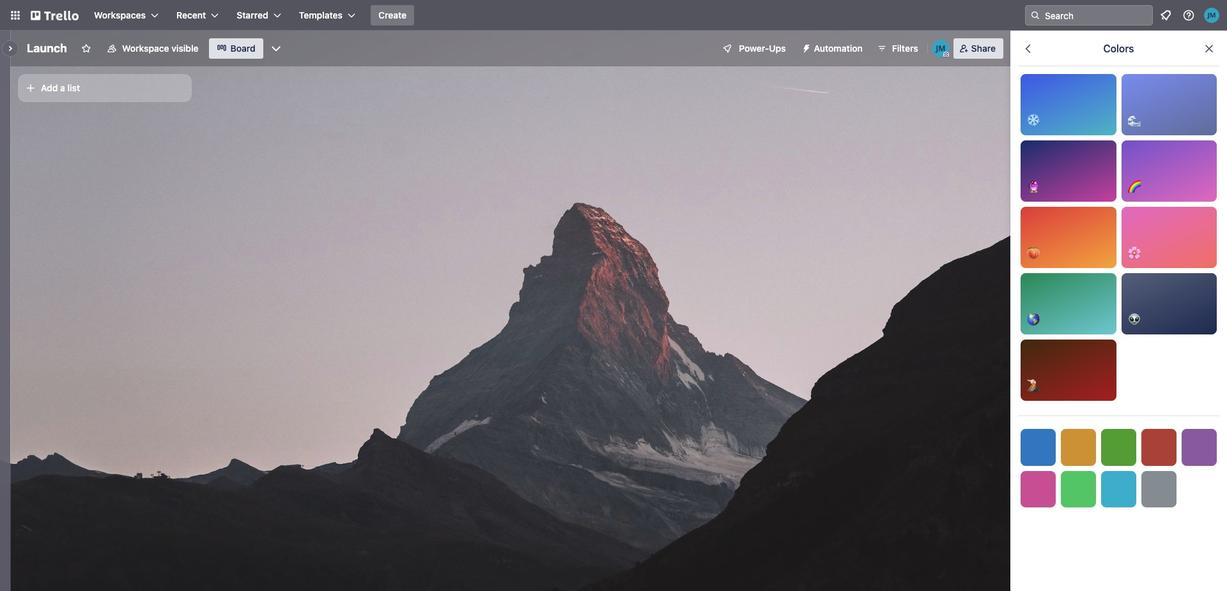 Task type: vqa. For each thing, say whether or not it's contained in the screenshot.
THE "WORKSPACE VISIBLE" button
yes



Task type: describe. For each thing, give the bounding box(es) containing it.
starred
[[237, 10, 268, 20]]

templates
[[299, 10, 343, 20]]

recent button
[[169, 5, 226, 26]]

0 notifications image
[[1158, 8, 1173, 23]]

add a list
[[41, 82, 80, 93]]

Board name text field
[[20, 38, 73, 59]]

this member is an admin of this board. image
[[943, 52, 949, 58]]

workspaces button
[[86, 5, 166, 26]]

colors
[[1103, 43, 1134, 54]]

board
[[230, 43, 256, 54]]

🌸
[[1128, 247, 1140, 259]]

workspace
[[122, 43, 169, 54]]

❄️
[[1027, 114, 1040, 126]]

power-ups
[[739, 43, 786, 54]]

🌈
[[1128, 181, 1140, 192]]

visible
[[171, 43, 199, 54]]

switch to… image
[[9, 9, 22, 22]]

🔮
[[1027, 181, 1040, 192]]

🌎
[[1027, 314, 1040, 325]]

workspace visible
[[122, 43, 199, 54]]

jeremy miller (jeremymiller198) image
[[932, 40, 949, 58]]

list
[[67, 82, 80, 93]]

add a list button
[[18, 74, 192, 102]]

jeremy miller (jeremymiller198) image
[[1204, 8, 1219, 23]]

create
[[378, 10, 407, 20]]

👽
[[1128, 314, 1140, 325]]

starred button
[[229, 5, 289, 26]]

automation
[[814, 43, 863, 54]]

board link
[[209, 38, 263, 59]]



Task type: locate. For each thing, give the bounding box(es) containing it.
🌊
[[1128, 114, 1140, 126]]

sm image
[[796, 38, 814, 56]]

search image
[[1030, 10, 1040, 20]]

workspaces
[[94, 10, 146, 20]]

filters
[[892, 43, 918, 54]]

Search field
[[1040, 6, 1152, 25]]

templates button
[[291, 5, 363, 26]]

back to home image
[[31, 5, 79, 26]]

workspace visible button
[[99, 38, 206, 59]]

recent
[[176, 10, 206, 20]]

primary element
[[0, 0, 1227, 31]]

a
[[60, 82, 65, 93]]

filters button
[[873, 38, 922, 59]]

🌋
[[1027, 380, 1040, 392]]

🍑
[[1027, 247, 1040, 259]]

add
[[41, 82, 58, 93]]

launch
[[27, 42, 67, 55]]

ups
[[769, 43, 786, 54]]

star or unstar board image
[[81, 43, 91, 54]]

power-ups button
[[713, 38, 793, 59]]

open information menu image
[[1182, 9, 1195, 22]]

customize views image
[[270, 42, 282, 55]]

share
[[971, 43, 996, 54]]

create button
[[371, 5, 414, 26]]

power-
[[739, 43, 769, 54]]

automation button
[[796, 38, 870, 59]]

share button
[[953, 38, 1003, 59]]



